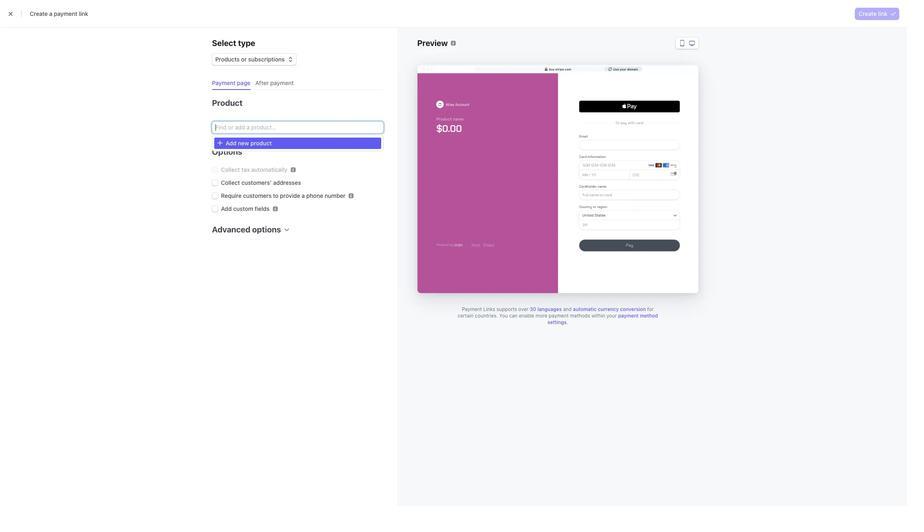Task type: describe. For each thing, give the bounding box(es) containing it.
collect for collect customers' addresses
[[221, 179, 240, 186]]

30
[[530, 307, 537, 313]]

add for add custom fields
[[221, 205, 232, 212]]

advanced options button
[[209, 220, 289, 236]]

conversion
[[621, 307, 646, 313]]

automatic
[[573, 307, 597, 313]]

your inside for certain countries. you can enable more payment methods within your
[[607, 313, 617, 319]]

products or subscriptions
[[215, 56, 285, 63]]

payment page
[[212, 79, 251, 86]]

phone
[[307, 192, 323, 199]]

payment for payment page
[[212, 79, 236, 86]]

payment links supports over 30 languages and automatic currency conversion
[[462, 307, 646, 313]]

certain
[[458, 313, 474, 319]]

create for create a payment link
[[30, 10, 48, 17]]

can
[[510, 313, 518, 319]]

collect tax automatically
[[221, 166, 288, 173]]

options
[[252, 225, 281, 234]]

within
[[592, 313, 606, 319]]

new
[[238, 140, 249, 147]]

for certain countries. you can enable more payment methods within your
[[458, 307, 654, 319]]

create for create link
[[859, 10, 877, 17]]

supports
[[497, 307, 517, 313]]

you
[[500, 313, 508, 319]]

automatic currency conversion link
[[573, 307, 646, 313]]

collect customers' addresses
[[221, 179, 301, 186]]

Find or add a product… text field
[[212, 122, 383, 133]]

customers'
[[242, 179, 272, 186]]

buy.stripe.com
[[549, 67, 572, 71]]

collect for collect tax automatically
[[221, 166, 240, 173]]

subscriptions
[[248, 56, 285, 63]]

product
[[212, 98, 243, 108]]

languages
[[538, 307, 562, 313]]

automatically
[[251, 166, 288, 173]]

your inside button
[[620, 67, 627, 71]]

products
[[215, 56, 240, 63]]

settings
[[548, 320, 567, 326]]

products or subscriptions button
[[212, 52, 296, 65]]

a inside tab panel
[[302, 192, 305, 199]]

use your domain button
[[605, 67, 643, 71]]

currency
[[598, 307, 619, 313]]

after payment button
[[252, 77, 299, 90]]

tax
[[242, 166, 250, 173]]

methods
[[570, 313, 591, 319]]

links
[[484, 307, 496, 313]]

payment method settings
[[548, 313, 659, 326]]

payment page tab panel
[[206, 90, 383, 247]]



Task type: vqa. For each thing, say whether or not it's contained in the screenshot.
the Connect link
no



Task type: locate. For each thing, give the bounding box(es) containing it.
product
[[251, 140, 272, 147]]

add up options
[[226, 140, 237, 147]]

0 vertical spatial a
[[49, 10, 52, 17]]

0 horizontal spatial your
[[607, 313, 617, 319]]

create
[[30, 10, 48, 17], [859, 10, 877, 17]]

0 vertical spatial collect
[[221, 166, 240, 173]]

1 collect from the top
[[221, 166, 240, 173]]

payment inside after payment "button"
[[270, 79, 294, 86]]

use
[[614, 67, 619, 71]]

1 vertical spatial your
[[607, 313, 617, 319]]

add new product button
[[213, 136, 383, 150]]

require customers to provide a phone number
[[221, 192, 346, 199]]

collect left tax
[[221, 166, 240, 173]]

options
[[212, 147, 242, 157]]

customers
[[243, 192, 272, 199]]

1 horizontal spatial payment
[[462, 307, 482, 313]]

payment
[[212, 79, 236, 86], [462, 307, 482, 313]]

2 link from the left
[[879, 10, 888, 17]]

1 vertical spatial payment
[[462, 307, 482, 313]]

1 horizontal spatial create
[[859, 10, 877, 17]]

method
[[640, 313, 659, 319]]

your
[[620, 67, 627, 71], [607, 313, 617, 319]]

payment link settings tab list
[[209, 77, 383, 90]]

for
[[648, 307, 654, 313]]

1 horizontal spatial your
[[620, 67, 627, 71]]

payment method settings link
[[548, 313, 659, 326]]

0 horizontal spatial payment
[[212, 79, 236, 86]]

after
[[256, 79, 269, 86]]

advanced
[[212, 225, 251, 234]]

add inside add new product button
[[226, 140, 237, 147]]

after payment
[[256, 79, 294, 86]]

link
[[79, 10, 88, 17], [879, 10, 888, 17]]

30 languages link
[[530, 307, 562, 313]]

.
[[567, 320, 569, 326]]

payment inside payment method settings
[[619, 313, 639, 319]]

more
[[536, 313, 548, 319]]

and
[[564, 307, 572, 313]]

add new product
[[226, 140, 272, 147]]

domain
[[628, 67, 639, 71]]

add for add new product
[[226, 140, 237, 147]]

payment up certain
[[462, 307, 482, 313]]

create link
[[859, 10, 888, 17]]

use your domain
[[614, 67, 639, 71]]

countries.
[[475, 313, 498, 319]]

select
[[212, 38, 236, 48]]

1 horizontal spatial link
[[879, 10, 888, 17]]

addresses
[[273, 179, 301, 186]]

add down require
[[221, 205, 232, 212]]

advanced options
[[212, 225, 281, 234]]

your right use
[[620, 67, 627, 71]]

provide
[[280, 192, 300, 199]]

0 vertical spatial payment
[[212, 79, 236, 86]]

type
[[238, 38, 255, 48]]

1 horizontal spatial a
[[302, 192, 305, 199]]

require
[[221, 192, 242, 199]]

enable
[[519, 313, 535, 319]]

create link button
[[856, 8, 900, 20]]

0 horizontal spatial a
[[49, 10, 52, 17]]

payment page button
[[209, 77, 256, 90]]

2 create from the left
[[859, 10, 877, 17]]

create a payment link
[[30, 10, 88, 17]]

1 vertical spatial collect
[[221, 179, 240, 186]]

1 create from the left
[[30, 10, 48, 17]]

payment left page
[[212, 79, 236, 86]]

payment
[[54, 10, 77, 17], [270, 79, 294, 86], [549, 313, 569, 319], [619, 313, 639, 319]]

a
[[49, 10, 52, 17], [302, 192, 305, 199]]

payment for payment links supports over 30 languages and automatic currency conversion
[[462, 307, 482, 313]]

to
[[273, 192, 279, 199]]

0 vertical spatial your
[[620, 67, 627, 71]]

over
[[519, 307, 529, 313]]

add
[[226, 140, 237, 147], [221, 205, 232, 212]]

0 horizontal spatial create
[[30, 10, 48, 17]]

1 vertical spatial a
[[302, 192, 305, 199]]

collect up require
[[221, 179, 240, 186]]

fields
[[255, 205, 270, 212]]

payment inside button
[[212, 79, 236, 86]]

0 horizontal spatial link
[[79, 10, 88, 17]]

preview
[[418, 38, 448, 48]]

number
[[325, 192, 346, 199]]

or
[[241, 56, 247, 63]]

collect
[[221, 166, 240, 173], [221, 179, 240, 186]]

link inside button
[[879, 10, 888, 17]]

add custom fields
[[221, 205, 270, 212]]

page
[[237, 79, 251, 86]]

payment inside for certain countries. you can enable more payment methods within your
[[549, 313, 569, 319]]

create inside button
[[859, 10, 877, 17]]

your down automatic currency conversion link
[[607, 313, 617, 319]]

add inside "payment page" tab panel
[[221, 205, 232, 212]]

0 vertical spatial add
[[226, 140, 237, 147]]

2 collect from the top
[[221, 179, 240, 186]]

select type
[[212, 38, 255, 48]]

custom
[[233, 205, 253, 212]]

1 link from the left
[[79, 10, 88, 17]]

1 vertical spatial add
[[221, 205, 232, 212]]



